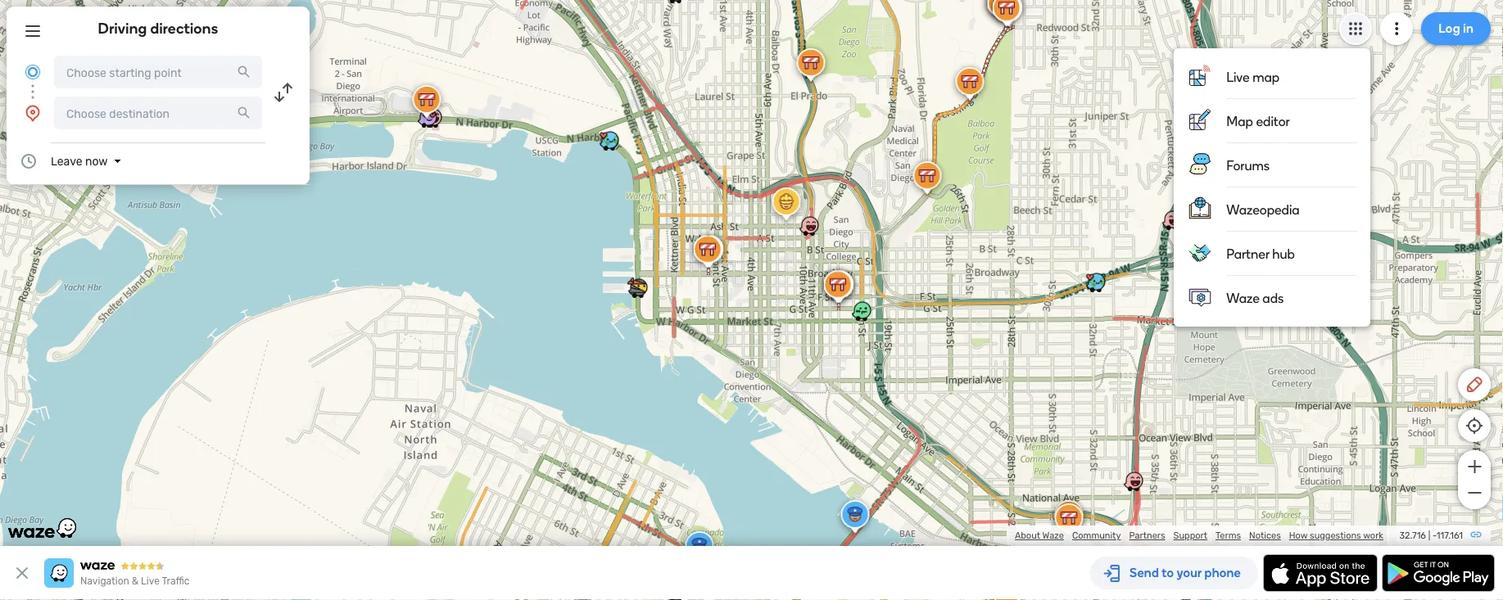 Task type: locate. For each thing, give the bounding box(es) containing it.
-
[[1433, 530, 1437, 541]]

32.716
[[1399, 530, 1426, 541]]

&
[[132, 576, 139, 587]]

current location image
[[23, 62, 43, 82]]

navigation
[[80, 576, 129, 587]]

notices link
[[1249, 530, 1281, 541]]

about
[[1015, 530, 1040, 541]]

live
[[141, 576, 160, 587]]

support
[[1173, 530, 1207, 541]]

location image
[[23, 103, 43, 123]]

about waze link
[[1015, 530, 1064, 541]]

suggestions
[[1310, 530, 1361, 541]]

x image
[[12, 564, 32, 583]]

driving
[[98, 20, 147, 37]]

link image
[[1469, 528, 1483, 541]]

terms link
[[1216, 530, 1241, 541]]

Choose starting point text field
[[54, 56, 262, 88]]

clock image
[[19, 152, 38, 171]]

pencil image
[[1465, 375, 1484, 395]]

community link
[[1072, 530, 1121, 541]]

leave
[[51, 154, 82, 168]]

support link
[[1173, 530, 1207, 541]]

traffic
[[162, 576, 190, 587]]

partners
[[1129, 530, 1165, 541]]

notices
[[1249, 530, 1281, 541]]



Task type: vqa. For each thing, say whether or not it's contained in the screenshot.
also
no



Task type: describe. For each thing, give the bounding box(es) containing it.
directions
[[150, 20, 218, 37]]

|
[[1428, 530, 1430, 541]]

about waze community partners support terms notices how suggestions work
[[1015, 530, 1383, 541]]

now
[[85, 154, 108, 168]]

zoom in image
[[1464, 457, 1485, 477]]

zoom out image
[[1464, 483, 1485, 503]]

32.716 | -117.161
[[1399, 530, 1463, 541]]

how suggestions work link
[[1289, 530, 1383, 541]]

how
[[1289, 530, 1308, 541]]

117.161
[[1437, 530, 1463, 541]]

driving directions
[[98, 20, 218, 37]]

leave now
[[51, 154, 108, 168]]

Choose destination text field
[[54, 97, 262, 129]]

partners link
[[1129, 530, 1165, 541]]

waze
[[1042, 530, 1064, 541]]

terms
[[1216, 530, 1241, 541]]

community
[[1072, 530, 1121, 541]]

navigation & live traffic
[[80, 576, 190, 587]]

work
[[1363, 530, 1383, 541]]



